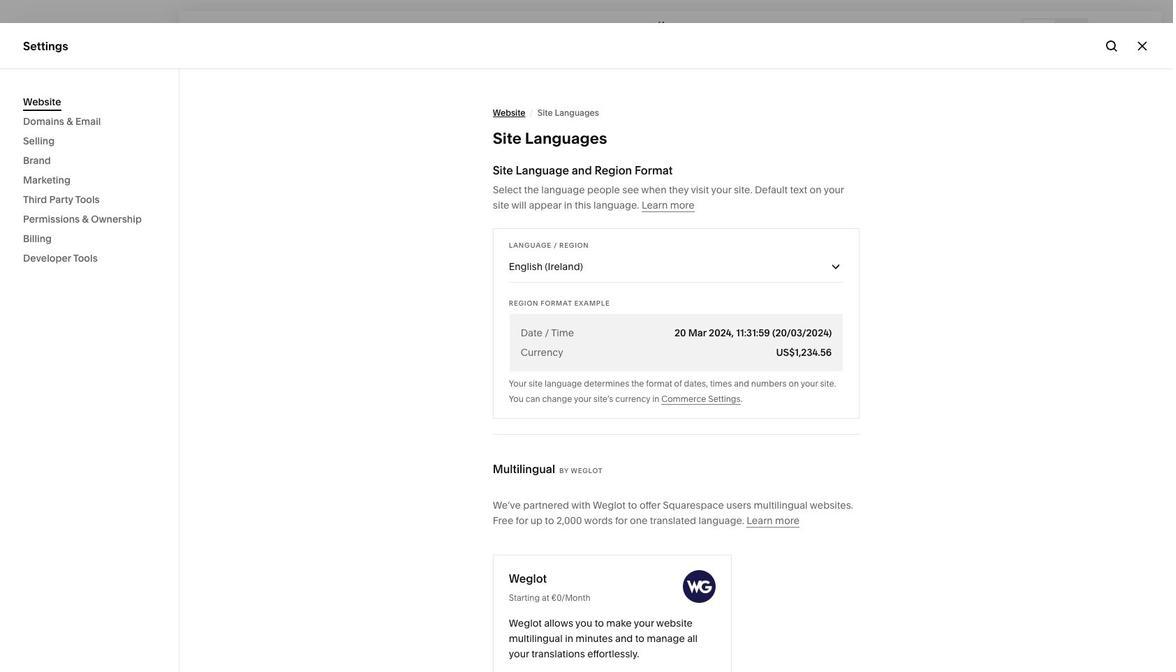 Task type: locate. For each thing, give the bounding box(es) containing it.
search image
[[140, 23, 155, 38]]

logo squarespace image
[[23, 23, 38, 38]]

None field
[[509, 251, 844, 282]]

cross large image
[[1135, 38, 1151, 53]]

tab list
[[1023, 19, 1088, 42]]



Task type: vqa. For each thing, say whether or not it's contained in the screenshot.
chevron small down image
yes



Task type: describe. For each thing, give the bounding box(es) containing it.
site preview image
[[1134, 23, 1150, 38]]

search image
[[1104, 38, 1120, 53]]

mobile image
[[1064, 23, 1079, 38]]

chevron small down image
[[829, 259, 844, 275]]

weglot logo image
[[683, 570, 716, 603]]

style image
[[1102, 23, 1117, 38]]

desktop image
[[1032, 23, 1047, 38]]



